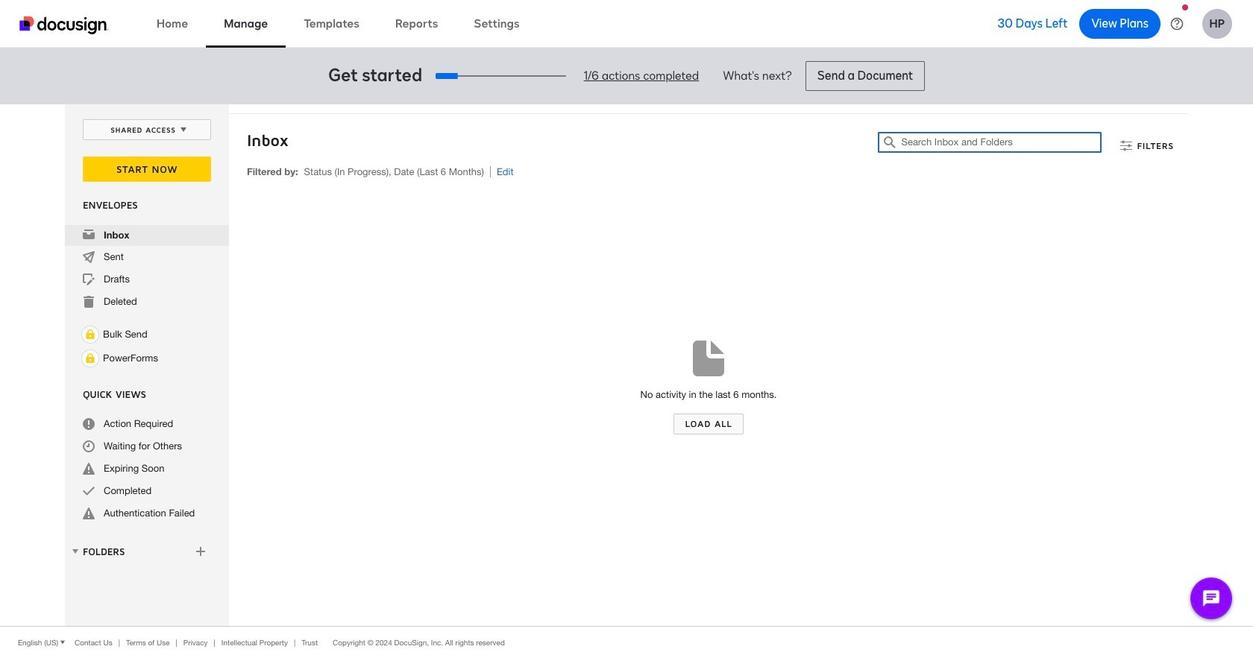 Task type: vqa. For each thing, say whether or not it's contained in the screenshot.
DocuSign eSignature image
yes



Task type: describe. For each thing, give the bounding box(es) containing it.
inbox image
[[83, 229, 95, 241]]

sent image
[[83, 251, 95, 263]]

alert image
[[83, 463, 95, 475]]

1 lock image from the top
[[81, 326, 99, 344]]

trash image
[[83, 296, 95, 308]]

view folders image
[[69, 546, 81, 558]]

draft image
[[83, 274, 95, 286]]

Search Inbox and Folders text field
[[901, 133, 1101, 152]]

alert image
[[83, 508, 95, 520]]

action required image
[[83, 418, 95, 430]]



Task type: locate. For each thing, give the bounding box(es) containing it.
2 lock image from the top
[[81, 350, 99, 368]]

docusign esignature image
[[19, 16, 109, 34]]

lock image
[[81, 326, 99, 344], [81, 350, 99, 368]]

more info region
[[0, 627, 1253, 659]]

secondary navigation region
[[65, 104, 1192, 627]]

1 vertical spatial lock image
[[81, 350, 99, 368]]

clock image
[[83, 441, 95, 453]]

0 vertical spatial lock image
[[81, 326, 99, 344]]

completed image
[[83, 486, 95, 498]]



